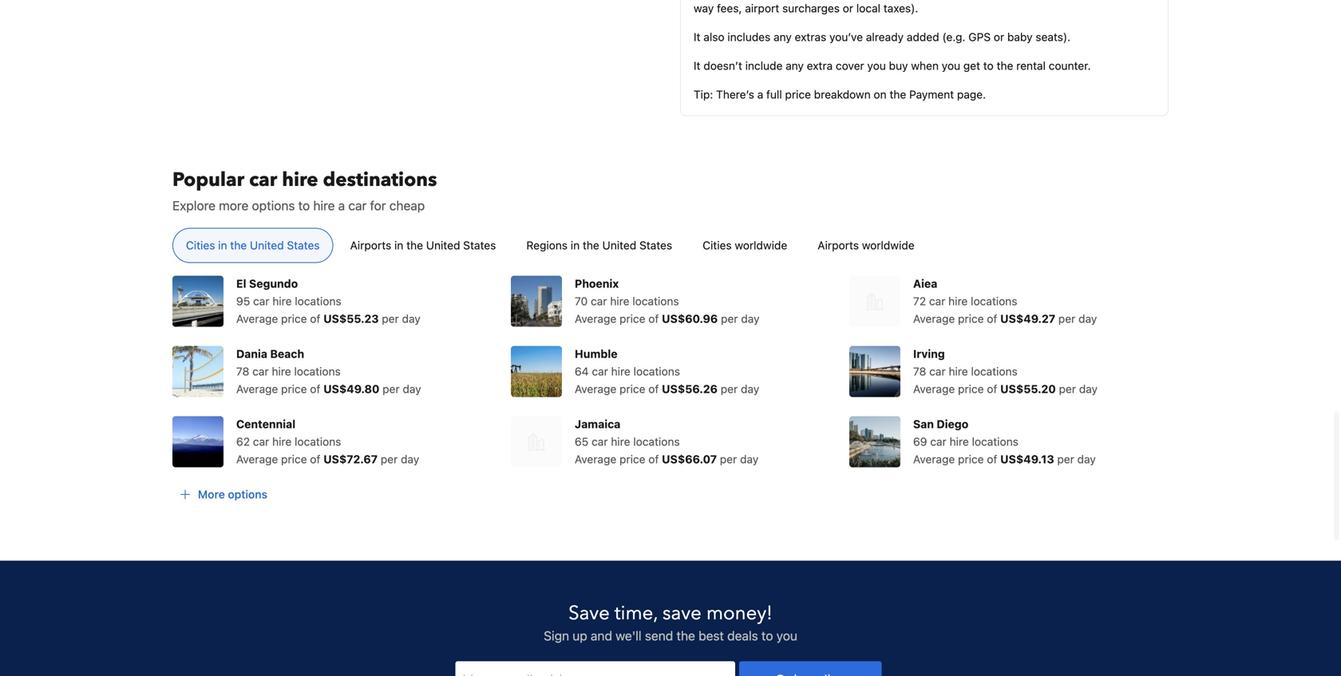 Task type: vqa. For each thing, say whether or not it's contained in the screenshot.


Task type: locate. For each thing, give the bounding box(es) containing it.
el
[[236, 277, 246, 290]]

united for airports
[[426, 239, 460, 252]]

time,
[[615, 601, 658, 627]]

per inside dania beach 78 car hire locations average price of us$49.80 per day
[[383, 382, 400, 396]]

price down beach on the left of the page
[[281, 382, 307, 396]]

locations down beach on the left of the page
[[294, 365, 341, 378]]

car right 95
[[253, 295, 270, 308]]

price
[[786, 88, 812, 101], [281, 312, 307, 325], [620, 312, 646, 325], [959, 312, 985, 325], [281, 382, 307, 396], [620, 382, 646, 396], [959, 382, 985, 396], [281, 453, 307, 466], [620, 453, 646, 466], [959, 453, 985, 466]]

you left the get
[[942, 59, 961, 72]]

price up diego
[[959, 382, 985, 396]]

per right 'us$60.96'
[[721, 312, 738, 325]]

2 horizontal spatial states
[[640, 239, 673, 252]]

airports up cheap car hire in aiea image at the top right of the page
[[818, 239, 859, 252]]

airports in the united states button
[[337, 228, 510, 263]]

2 in from the left
[[395, 239, 404, 252]]

car inside phoenix 70 car hire locations average price of us$60.96 per day
[[591, 295, 607, 308]]

per right us$49.13 on the bottom right of page
[[1058, 453, 1075, 466]]

average
[[236, 312, 278, 325], [575, 312, 617, 325], [914, 312, 956, 325], [236, 382, 278, 396], [575, 382, 617, 396], [914, 382, 956, 396], [236, 453, 278, 466], [575, 453, 617, 466], [914, 453, 956, 466]]

us$49.13
[[1001, 453, 1055, 466]]

average inside centennial 62 car hire locations average price of us$72.67 per day
[[236, 453, 278, 466]]

average for humble 64 car hire locations average price of us$56.26 per day
[[575, 382, 617, 396]]

jamaica
[[575, 418, 621, 431]]

average down irving
[[914, 382, 956, 396]]

price down the centennial
[[281, 453, 307, 466]]

78
[[236, 365, 250, 378], [914, 365, 927, 378]]

day for irving 78 car hire locations average price of us$55.20 per day
[[1080, 382, 1098, 396]]

the up el
[[230, 239, 247, 252]]

of inside san diego 69 car hire locations average price of us$49.13 per day
[[988, 453, 998, 466]]

to up the cities in the united states
[[298, 198, 310, 213]]

you left buy
[[868, 59, 886, 72]]

price up beach on the left of the page
[[281, 312, 307, 325]]

cheap car hire in el segundo image
[[173, 276, 224, 327]]

locations up us$55.20
[[972, 365, 1018, 378]]

locations up us$49.13 on the bottom right of page
[[973, 435, 1019, 448]]

locations up us$72.67
[[295, 435, 341, 448]]

per right 'us$49.27'
[[1059, 312, 1076, 325]]

locations up us$66.07
[[634, 435, 680, 448]]

average inside 'irving 78 car hire locations average price of us$55.20 per day'
[[914, 382, 956, 396]]

irving
[[914, 347, 946, 360]]

per inside humble 64 car hire locations average price of us$56.26 per day
[[721, 382, 738, 396]]

day right us$66.07
[[740, 453, 759, 466]]

more options button
[[173, 480, 274, 509]]

us$66.07
[[662, 453, 717, 466]]

counter.
[[1049, 59, 1092, 72]]

worldwide for cities worldwide
[[735, 239, 788, 252]]

2 horizontal spatial to
[[984, 59, 994, 72]]

0 horizontal spatial you
[[777, 628, 798, 644]]

locations inside 'irving 78 car hire locations average price of us$55.20 per day'
[[972, 365, 1018, 378]]

1 united from the left
[[250, 239, 284, 252]]

to right the get
[[984, 59, 994, 72]]

explore
[[173, 198, 216, 213]]

1 horizontal spatial states
[[463, 239, 496, 252]]

of left us$49.13 on the bottom right of page
[[988, 453, 998, 466]]

states
[[287, 239, 320, 252], [463, 239, 496, 252], [640, 239, 673, 252]]

per for humble 64 car hire locations average price of us$56.26 per day
[[721, 382, 738, 396]]

of inside aiea 72 car hire locations average price of us$49.27 per day
[[988, 312, 998, 325]]

day inside jamaica 65 car hire locations average price of us$66.07 per day
[[740, 453, 759, 466]]

per for centennial 62 car hire locations average price of us$72.67 per day
[[381, 453, 398, 466]]

of inside humble 64 car hire locations average price of us$56.26 per day
[[649, 382, 659, 396]]

average down 65 on the left bottom of page
[[575, 453, 617, 466]]

airports worldwide
[[818, 239, 915, 252]]

1 horizontal spatial worldwide
[[862, 239, 915, 252]]

phoenix
[[575, 277, 619, 290]]

3 states from the left
[[640, 239, 673, 252]]

of for aiea 72 car hire locations average price of us$49.27 per day
[[988, 312, 998, 325]]

tip:
[[694, 88, 714, 101]]

of left 'us$60.96'
[[649, 312, 659, 325]]

1 worldwide from the left
[[735, 239, 788, 252]]

per for aiea 72 car hire locations average price of us$49.27 per day
[[1059, 312, 1076, 325]]

78 inside dania beach 78 car hire locations average price of us$49.80 per day
[[236, 365, 250, 378]]

day inside aiea 72 car hire locations average price of us$49.27 per day
[[1079, 312, 1098, 325]]

airports down for
[[350, 239, 392, 252]]

0 horizontal spatial to
[[298, 198, 310, 213]]

hire inside phoenix 70 car hire locations average price of us$60.96 per day
[[610, 295, 630, 308]]

1 horizontal spatial in
[[395, 239, 404, 252]]

cities worldwide
[[703, 239, 788, 252]]

average inside jamaica 65 car hire locations average price of us$66.07 per day
[[575, 453, 617, 466]]

any left extras
[[774, 30, 792, 43]]

0 vertical spatial to
[[984, 59, 994, 72]]

price inside 'irving 78 car hire locations average price of us$55.20 per day'
[[959, 382, 985, 396]]

dania beach 78 car hire locations average price of us$49.80 per day
[[236, 347, 421, 396]]

2 cities from the left
[[703, 239, 732, 252]]

1 vertical spatial any
[[786, 59, 804, 72]]

3 united from the left
[[603, 239, 637, 252]]

it for it also includes any extras you've already added (e.g. gps or baby seats).
[[694, 30, 701, 43]]

cities inside cities in the united states button
[[186, 239, 215, 252]]

hire inside dania beach 78 car hire locations average price of us$49.80 per day
[[272, 365, 291, 378]]

1 cities from the left
[[186, 239, 215, 252]]

of left us$66.07
[[649, 453, 659, 466]]

day inside 'irving 78 car hire locations average price of us$55.20 per day'
[[1080, 382, 1098, 396]]

options
[[252, 198, 295, 213], [228, 488, 268, 501]]

car right 69 at the right
[[931, 435, 947, 448]]

of left us$56.26
[[649, 382, 659, 396]]

day for jamaica 65 car hire locations average price of us$66.07 per day
[[740, 453, 759, 466]]

in down "cheap"
[[395, 239, 404, 252]]

of inside jamaica 65 car hire locations average price of us$66.07 per day
[[649, 453, 659, 466]]

price right full
[[786, 88, 812, 101]]

average inside el segundo 95 car hire locations average price of us$55.23 per day
[[236, 312, 278, 325]]

day inside humble 64 car hire locations average price of us$56.26 per day
[[741, 382, 760, 396]]

car down the jamaica
[[592, 435, 608, 448]]

0 vertical spatial a
[[758, 88, 764, 101]]

airports for airports in the united states
[[350, 239, 392, 252]]

62
[[236, 435, 250, 448]]

per inside jamaica 65 car hire locations average price of us$66.07 per day
[[720, 453, 737, 466]]

a left full
[[758, 88, 764, 101]]

day
[[402, 312, 421, 325], [741, 312, 760, 325], [1079, 312, 1098, 325], [403, 382, 421, 396], [741, 382, 760, 396], [1080, 382, 1098, 396], [401, 453, 420, 466], [740, 453, 759, 466], [1078, 453, 1097, 466]]

average down 64
[[575, 382, 617, 396]]

cheap car hire in humble image
[[511, 346, 562, 397]]

car down irving
[[930, 365, 946, 378]]

of inside phoenix 70 car hire locations average price of us$60.96 per day
[[649, 312, 659, 325]]

1 vertical spatial it
[[694, 59, 701, 72]]

2 horizontal spatial united
[[603, 239, 637, 252]]

2 worldwide from the left
[[862, 239, 915, 252]]

0 vertical spatial it
[[694, 30, 701, 43]]

any for extra
[[786, 59, 804, 72]]

in for airports
[[395, 239, 404, 252]]

locations inside centennial 62 car hire locations average price of us$72.67 per day
[[295, 435, 341, 448]]

in
[[218, 239, 227, 252], [395, 239, 404, 252], [571, 239, 580, 252]]

the up phoenix
[[583, 239, 600, 252]]

locations inside humble 64 car hire locations average price of us$56.26 per day
[[634, 365, 681, 378]]

states up phoenix 70 car hire locations average price of us$60.96 per day
[[640, 239, 673, 252]]

irving 78 car hire locations average price of us$55.20 per day
[[914, 347, 1098, 396]]

to
[[984, 59, 994, 72], [298, 198, 310, 213], [762, 628, 774, 644]]

average down dania
[[236, 382, 278, 396]]

0 horizontal spatial worldwide
[[735, 239, 788, 252]]

day right us$56.26
[[741, 382, 760, 396]]

money!
[[707, 601, 773, 627]]

per
[[382, 312, 399, 325], [721, 312, 738, 325], [1059, 312, 1076, 325], [383, 382, 400, 396], [721, 382, 738, 396], [1060, 382, 1077, 396], [381, 453, 398, 466], [720, 453, 737, 466], [1058, 453, 1075, 466]]

price left 'us$49.27'
[[959, 312, 985, 325]]

of inside 'irving 78 car hire locations average price of us$55.20 per day'
[[988, 382, 998, 396]]

in right "regions"
[[571, 239, 580, 252]]

cities worldwide button
[[689, 228, 801, 263]]

day for humble 64 car hire locations average price of us$56.26 per day
[[741, 382, 760, 396]]

0 horizontal spatial states
[[287, 239, 320, 252]]

of left us$49.80
[[310, 382, 321, 396]]

car right "72"
[[930, 295, 946, 308]]

save time, save money! sign up and we'll send the best deals to you
[[544, 601, 798, 644]]

price left 'us$60.96'
[[620, 312, 646, 325]]

price down the jamaica
[[620, 453, 646, 466]]

0 vertical spatial any
[[774, 30, 792, 43]]

1 states from the left
[[287, 239, 320, 252]]

airports
[[350, 239, 392, 252], [818, 239, 859, 252]]

to inside popular car hire destinations explore more options to hire a car for cheap
[[298, 198, 310, 213]]

average down 70
[[575, 312, 617, 325]]

2 airports from the left
[[818, 239, 859, 252]]

70
[[575, 295, 588, 308]]

1 horizontal spatial airports
[[818, 239, 859, 252]]

1 in from the left
[[218, 239, 227, 252]]

average for phoenix 70 car hire locations average price of us$60.96 per day
[[575, 312, 617, 325]]

doesn't
[[704, 59, 743, 72]]

0 horizontal spatial united
[[250, 239, 284, 252]]

locations inside jamaica 65 car hire locations average price of us$66.07 per day
[[634, 435, 680, 448]]

of left us$55.20
[[988, 382, 998, 396]]

segundo
[[249, 277, 298, 290]]

per inside phoenix 70 car hire locations average price of us$60.96 per day
[[721, 312, 738, 325]]

1 airports from the left
[[350, 239, 392, 252]]

hire inside san diego 69 car hire locations average price of us$49.13 per day
[[950, 435, 970, 448]]

cheap car hire in aiea image
[[850, 276, 901, 327]]

average for aiea 72 car hire locations average price of us$49.27 per day
[[914, 312, 956, 325]]

hire inside jamaica 65 car hire locations average price of us$66.07 per day
[[611, 435, 631, 448]]

san diego 69 car hire locations average price of us$49.13 per day
[[914, 418, 1097, 466]]

car right "62"
[[253, 435, 269, 448]]

already
[[867, 30, 904, 43]]

locations up us$56.26
[[634, 365, 681, 378]]

the left rental
[[997, 59, 1014, 72]]

locations for centennial 62 car hire locations average price of us$72.67 per day
[[295, 435, 341, 448]]

locations
[[295, 295, 342, 308], [633, 295, 679, 308], [971, 295, 1018, 308], [294, 365, 341, 378], [634, 365, 681, 378], [972, 365, 1018, 378], [295, 435, 341, 448], [634, 435, 680, 448], [973, 435, 1019, 448]]

car right 70
[[591, 295, 607, 308]]

to right deals
[[762, 628, 774, 644]]

aiea 72 car hire locations average price of us$49.27 per day
[[914, 277, 1098, 325]]

united inside cities in the united states button
[[250, 239, 284, 252]]

car down humble
[[592, 365, 609, 378]]

average inside san diego 69 car hire locations average price of us$49.13 per day
[[914, 453, 956, 466]]

1 it from the top
[[694, 30, 701, 43]]

it left "also"
[[694, 30, 701, 43]]

average down 95
[[236, 312, 278, 325]]

per right us$66.07
[[720, 453, 737, 466]]

0 horizontal spatial airports
[[350, 239, 392, 252]]

up
[[573, 628, 588, 644]]

1 horizontal spatial united
[[426, 239, 460, 252]]

2 vertical spatial to
[[762, 628, 774, 644]]

average down 69 at the right
[[914, 453, 956, 466]]

tab list containing cities in the united states
[[160, 228, 1182, 264]]

locations up us$55.23
[[295, 295, 342, 308]]

states left "regions"
[[463, 239, 496, 252]]

average inside aiea 72 car hire locations average price of us$49.27 per day
[[914, 312, 956, 325]]

78 down dania
[[236, 365, 250, 378]]

2 united from the left
[[426, 239, 460, 252]]

it for it doesn't include any extra cover you buy when you get to the rental counter.
[[694, 59, 701, 72]]

united inside regions in the united states button
[[603, 239, 637, 252]]

dania
[[236, 347, 268, 360]]

price down diego
[[959, 453, 985, 466]]

locations up 'us$49.27'
[[971, 295, 1018, 308]]

average down "62"
[[236, 453, 278, 466]]

of for irving 78 car hire locations average price of us$55.20 per day
[[988, 382, 998, 396]]

day right us$55.23
[[402, 312, 421, 325]]

it
[[694, 30, 701, 43], [694, 59, 701, 72]]

of inside centennial 62 car hire locations average price of us$72.67 per day
[[310, 453, 321, 466]]

78 down irving
[[914, 365, 927, 378]]

per inside 'irving 78 car hire locations average price of us$55.20 per day'
[[1060, 382, 1077, 396]]

regions in the united states
[[527, 239, 673, 252]]

worldwide for airports worldwide
[[862, 239, 915, 252]]

it also includes any extras you've already added (e.g. gps or baby seats).
[[694, 30, 1071, 43]]

cheap car hire in jamaica image
[[511, 416, 562, 468]]

states up segundo
[[287, 239, 320, 252]]

1 horizontal spatial you
[[868, 59, 886, 72]]

car inside 'irving 78 car hire locations average price of us$55.20 per day'
[[930, 365, 946, 378]]

locations inside phoenix 70 car hire locations average price of us$60.96 per day
[[633, 295, 679, 308]]

average inside humble 64 car hire locations average price of us$56.26 per day
[[575, 382, 617, 396]]

average inside phoenix 70 car hire locations average price of us$60.96 per day
[[575, 312, 617, 325]]

average down "72"
[[914, 312, 956, 325]]

day right us$55.20
[[1080, 382, 1098, 396]]

options inside 'more options' button
[[228, 488, 268, 501]]

1 vertical spatial a
[[338, 198, 345, 213]]

any
[[774, 30, 792, 43], [786, 59, 804, 72]]

car inside aiea 72 car hire locations average price of us$49.27 per day
[[930, 295, 946, 308]]

any left extra
[[786, 59, 804, 72]]

per right us$55.20
[[1060, 382, 1077, 396]]

locations up 'us$60.96'
[[633, 295, 679, 308]]

of left us$55.23
[[310, 312, 321, 325]]

1 horizontal spatial cities
[[703, 239, 732, 252]]

3 in from the left
[[571, 239, 580, 252]]

locations for jamaica 65 car hire locations average price of us$66.07 per day
[[634, 435, 680, 448]]

car inside dania beach 78 car hire locations average price of us$49.80 per day
[[253, 365, 269, 378]]

cheap
[[390, 198, 425, 213]]

day inside centennial 62 car hire locations average price of us$72.67 per day
[[401, 453, 420, 466]]

2 states from the left
[[463, 239, 496, 252]]

0 vertical spatial options
[[252, 198, 295, 213]]

in for regions
[[571, 239, 580, 252]]

day right us$49.13 on the bottom right of page
[[1078, 453, 1097, 466]]

cities up phoenix 70 car hire locations average price of us$60.96 per day
[[703, 239, 732, 252]]

1 vertical spatial options
[[228, 488, 268, 501]]

2 horizontal spatial in
[[571, 239, 580, 252]]

0 horizontal spatial cities
[[186, 239, 215, 252]]

69
[[914, 435, 928, 448]]

united inside airports in the united states button
[[426, 239, 460, 252]]

options inside popular car hire destinations explore more options to hire a car for cheap
[[252, 198, 295, 213]]

worldwide
[[735, 239, 788, 252], [862, 239, 915, 252]]

1 78 from the left
[[236, 365, 250, 378]]

united for cities
[[250, 239, 284, 252]]

95
[[236, 295, 250, 308]]

cheap car hire in dania beach image
[[173, 346, 224, 397]]

the
[[997, 59, 1014, 72], [890, 88, 907, 101], [230, 239, 247, 252], [407, 239, 423, 252], [583, 239, 600, 252], [677, 628, 696, 644]]

hire
[[282, 167, 318, 193], [313, 198, 335, 213], [273, 295, 292, 308], [610, 295, 630, 308], [949, 295, 968, 308], [272, 365, 291, 378], [612, 365, 631, 378], [949, 365, 969, 378], [272, 435, 292, 448], [611, 435, 631, 448], [950, 435, 970, 448]]

a left for
[[338, 198, 345, 213]]

cheap car hire in irving image
[[850, 346, 901, 397]]

hire inside el segundo 95 car hire locations average price of us$55.23 per day
[[273, 295, 292, 308]]

car
[[249, 167, 277, 193], [349, 198, 367, 213], [253, 295, 270, 308], [591, 295, 607, 308], [930, 295, 946, 308], [253, 365, 269, 378], [592, 365, 609, 378], [930, 365, 946, 378], [253, 435, 269, 448], [592, 435, 608, 448], [931, 435, 947, 448]]

day right 'us$60.96'
[[741, 312, 760, 325]]

day inside phoenix 70 car hire locations average price of us$60.96 per day
[[741, 312, 760, 325]]

of for jamaica 65 car hire locations average price of us$66.07 per day
[[649, 453, 659, 466]]

0 horizontal spatial a
[[338, 198, 345, 213]]

0 horizontal spatial 78
[[236, 365, 250, 378]]

baby
[[1008, 30, 1033, 43]]

78 inside 'irving 78 car hire locations average price of us$55.20 per day'
[[914, 365, 927, 378]]

per right us$49.80
[[383, 382, 400, 396]]

1 horizontal spatial to
[[762, 628, 774, 644]]

cities down the explore
[[186, 239, 215, 252]]

cities
[[186, 239, 215, 252], [703, 239, 732, 252]]

0 horizontal spatial in
[[218, 239, 227, 252]]

united
[[250, 239, 284, 252], [426, 239, 460, 252], [603, 239, 637, 252]]

the down save
[[677, 628, 696, 644]]

cities inside cities worldwide button
[[703, 239, 732, 252]]

of left 'us$49.27'
[[988, 312, 998, 325]]

payment
[[910, 88, 955, 101]]

it left doesn't
[[694, 59, 701, 72]]

price inside aiea 72 car hire locations average price of us$49.27 per day
[[959, 312, 985, 325]]

tab list
[[160, 228, 1182, 264]]

price up the jamaica
[[620, 382, 646, 396]]

of left us$72.67
[[310, 453, 321, 466]]

you right deals
[[777, 628, 798, 644]]

in down more
[[218, 239, 227, 252]]

per right us$72.67
[[381, 453, 398, 466]]

2 it from the top
[[694, 59, 701, 72]]

day right us$72.67
[[401, 453, 420, 466]]

64
[[575, 365, 589, 378]]

per inside centennial 62 car hire locations average price of us$72.67 per day
[[381, 453, 398, 466]]

locations for humble 64 car hire locations average price of us$56.26 per day
[[634, 365, 681, 378]]

1 vertical spatial to
[[298, 198, 310, 213]]

average for centennial 62 car hire locations average price of us$72.67 per day
[[236, 453, 278, 466]]

day right us$49.80
[[403, 382, 421, 396]]

per inside aiea 72 car hire locations average price of us$49.27 per day
[[1059, 312, 1076, 325]]

us$56.26
[[662, 382, 718, 396]]

price inside jamaica 65 car hire locations average price of us$66.07 per day
[[620, 453, 646, 466]]

per for irving 78 car hire locations average price of us$55.20 per day
[[1060, 382, 1077, 396]]

day right 'us$49.27'
[[1079, 312, 1098, 325]]

car inside centennial 62 car hire locations average price of us$72.67 per day
[[253, 435, 269, 448]]

2 78 from the left
[[914, 365, 927, 378]]

car down dania
[[253, 365, 269, 378]]

locations inside aiea 72 car hire locations average price of us$49.27 per day
[[971, 295, 1018, 308]]

per right us$56.26
[[721, 382, 738, 396]]

cities in the united states
[[186, 239, 320, 252]]

1 horizontal spatial 78
[[914, 365, 927, 378]]

per right us$55.23
[[382, 312, 399, 325]]

car right popular
[[249, 167, 277, 193]]



Task type: describe. For each thing, give the bounding box(es) containing it.
rental
[[1017, 59, 1046, 72]]

states for regions in the united states
[[640, 239, 673, 252]]

extra
[[807, 59, 833, 72]]

includes
[[728, 30, 771, 43]]

include
[[746, 59, 783, 72]]

el segundo 95 car hire locations average price of us$55.23 per day
[[236, 277, 421, 325]]

more
[[219, 198, 249, 213]]

or
[[994, 30, 1005, 43]]

per for phoenix 70 car hire locations average price of us$60.96 per day
[[721, 312, 738, 325]]

jamaica 65 car hire locations average price of us$66.07 per day
[[575, 418, 759, 466]]

states for airports in the united states
[[463, 239, 496, 252]]

aiea
[[914, 277, 938, 290]]

price inside san diego 69 car hire locations average price of us$49.13 per day
[[959, 453, 985, 466]]

locations for phoenix 70 car hire locations average price of us$60.96 per day
[[633, 295, 679, 308]]

of for phoenix 70 car hire locations average price of us$60.96 per day
[[649, 312, 659, 325]]

diego
[[937, 418, 969, 431]]

on
[[874, 88, 887, 101]]

the down "cheap"
[[407, 239, 423, 252]]

day for aiea 72 car hire locations average price of us$49.27 per day
[[1079, 312, 1098, 325]]

you inside save time, save money! sign up and we'll send the best deals to you
[[777, 628, 798, 644]]

of inside el segundo 95 car hire locations average price of us$55.23 per day
[[310, 312, 321, 325]]

72
[[914, 295, 927, 308]]

locations for aiea 72 car hire locations average price of us$49.27 per day
[[971, 295, 1018, 308]]

regions in the united states button
[[513, 228, 686, 263]]

it doesn't include any extra cover you buy when you get to the rental counter.
[[694, 59, 1092, 72]]

we'll
[[616, 628, 642, 644]]

humble
[[575, 347, 618, 360]]

phoenix 70 car hire locations average price of us$60.96 per day
[[575, 277, 760, 325]]

tip: there's a full price breakdown on the payment page.
[[694, 88, 987, 101]]

popular
[[173, 167, 244, 193]]

san
[[914, 418, 935, 431]]

there's
[[717, 88, 755, 101]]

per inside san diego 69 car hire locations average price of us$49.13 per day
[[1058, 453, 1075, 466]]

locations for irving 78 car hire locations average price of us$55.20 per day
[[972, 365, 1018, 378]]

us$60.96
[[662, 312, 718, 325]]

us$49.80
[[324, 382, 380, 396]]

average for irving 78 car hire locations average price of us$55.20 per day
[[914, 382, 956, 396]]

you've
[[830, 30, 863, 43]]

also
[[704, 30, 725, 43]]

the inside save time, save money! sign up and we'll send the best deals to you
[[677, 628, 696, 644]]

hire inside 'irving 78 car hire locations average price of us$55.20 per day'
[[949, 365, 969, 378]]

day for centennial 62 car hire locations average price of us$72.67 per day
[[401, 453, 420, 466]]

price inside el segundo 95 car hire locations average price of us$55.23 per day
[[281, 312, 307, 325]]

to inside save time, save money! sign up and we'll send the best deals to you
[[762, 628, 774, 644]]

cover
[[836, 59, 865, 72]]

car left for
[[349, 198, 367, 213]]

page.
[[958, 88, 987, 101]]

car inside el segundo 95 car hire locations average price of us$55.23 per day
[[253, 295, 270, 308]]

us$55.20
[[1001, 382, 1057, 396]]

hire inside humble 64 car hire locations average price of us$56.26 per day
[[612, 365, 631, 378]]

day inside dania beach 78 car hire locations average price of us$49.80 per day
[[403, 382, 421, 396]]

in for cities
[[218, 239, 227, 252]]

cheap car hire in san diego image
[[850, 416, 901, 468]]

buy
[[890, 59, 909, 72]]

centennial
[[236, 418, 296, 431]]

any for extras
[[774, 30, 792, 43]]

cheap car hire in phoenix image
[[511, 276, 562, 327]]

sign
[[544, 628, 570, 644]]

seats).
[[1036, 30, 1071, 43]]

when
[[912, 59, 939, 72]]

save
[[569, 601, 610, 627]]

send
[[645, 628, 674, 644]]

of for humble 64 car hire locations average price of us$56.26 per day
[[649, 382, 659, 396]]

airports in the united states
[[350, 239, 496, 252]]

65
[[575, 435, 589, 448]]

and
[[591, 628, 613, 644]]

Your email address email field
[[456, 662, 736, 677]]

full
[[767, 88, 783, 101]]

day for phoenix 70 car hire locations average price of us$60.96 per day
[[741, 312, 760, 325]]

more options
[[198, 488, 268, 501]]

the right the on
[[890, 88, 907, 101]]

a inside popular car hire destinations explore more options to hire a car for cheap
[[338, 198, 345, 213]]

breakdown
[[815, 88, 871, 101]]

centennial 62 car hire locations average price of us$72.67 per day
[[236, 418, 420, 466]]

best
[[699, 628, 724, 644]]

cities for cities worldwide
[[703, 239, 732, 252]]

beach
[[270, 347, 304, 360]]

regions
[[527, 239, 568, 252]]

locations inside el segundo 95 car hire locations average price of us$55.23 per day
[[295, 295, 342, 308]]

humble 64 car hire locations average price of us$56.26 per day
[[575, 347, 760, 396]]

price inside dania beach 78 car hire locations average price of us$49.80 per day
[[281, 382, 307, 396]]

average inside dania beach 78 car hire locations average price of us$49.80 per day
[[236, 382, 278, 396]]

day inside el segundo 95 car hire locations average price of us$55.23 per day
[[402, 312, 421, 325]]

airports for airports worldwide
[[818, 239, 859, 252]]

day inside san diego 69 car hire locations average price of us$49.13 per day
[[1078, 453, 1097, 466]]

us$72.67
[[324, 453, 378, 466]]

states for cities in the united states
[[287, 239, 320, 252]]

us$49.27
[[1001, 312, 1056, 325]]

gps
[[969, 30, 991, 43]]

airports worldwide button
[[805, 228, 929, 263]]

us$55.23
[[324, 312, 379, 325]]

cities for cities in the united states
[[186, 239, 215, 252]]

hire inside aiea 72 car hire locations average price of us$49.27 per day
[[949, 295, 968, 308]]

price inside phoenix 70 car hire locations average price of us$60.96 per day
[[620, 312, 646, 325]]

car inside san diego 69 car hire locations average price of us$49.13 per day
[[931, 435, 947, 448]]

per for jamaica 65 car hire locations average price of us$66.07 per day
[[720, 453, 737, 466]]

2 horizontal spatial you
[[942, 59, 961, 72]]

deals
[[728, 628, 759, 644]]

per inside el segundo 95 car hire locations average price of us$55.23 per day
[[382, 312, 399, 325]]

cheap car hire in centennial image
[[173, 416, 224, 468]]

of inside dania beach 78 car hire locations average price of us$49.80 per day
[[310, 382, 321, 396]]

popular car hire destinations explore more options to hire a car for cheap
[[173, 167, 437, 213]]

locations inside san diego 69 car hire locations average price of us$49.13 per day
[[973, 435, 1019, 448]]

hire inside centennial 62 car hire locations average price of us$72.67 per day
[[272, 435, 292, 448]]

save
[[663, 601, 702, 627]]

united for regions
[[603, 239, 637, 252]]

(e.g.
[[943, 30, 966, 43]]

average for jamaica 65 car hire locations average price of us$66.07 per day
[[575, 453, 617, 466]]

for
[[370, 198, 386, 213]]

extras
[[795, 30, 827, 43]]

cities in the united states button
[[173, 228, 334, 263]]

added
[[907, 30, 940, 43]]

destinations
[[323, 167, 437, 193]]

1 horizontal spatial a
[[758, 88, 764, 101]]

get
[[964, 59, 981, 72]]

of for centennial 62 car hire locations average price of us$72.67 per day
[[310, 453, 321, 466]]

car inside jamaica 65 car hire locations average price of us$66.07 per day
[[592, 435, 608, 448]]

price inside humble 64 car hire locations average price of us$56.26 per day
[[620, 382, 646, 396]]

car inside humble 64 car hire locations average price of us$56.26 per day
[[592, 365, 609, 378]]

locations inside dania beach 78 car hire locations average price of us$49.80 per day
[[294, 365, 341, 378]]

more
[[198, 488, 225, 501]]

price inside centennial 62 car hire locations average price of us$72.67 per day
[[281, 453, 307, 466]]



